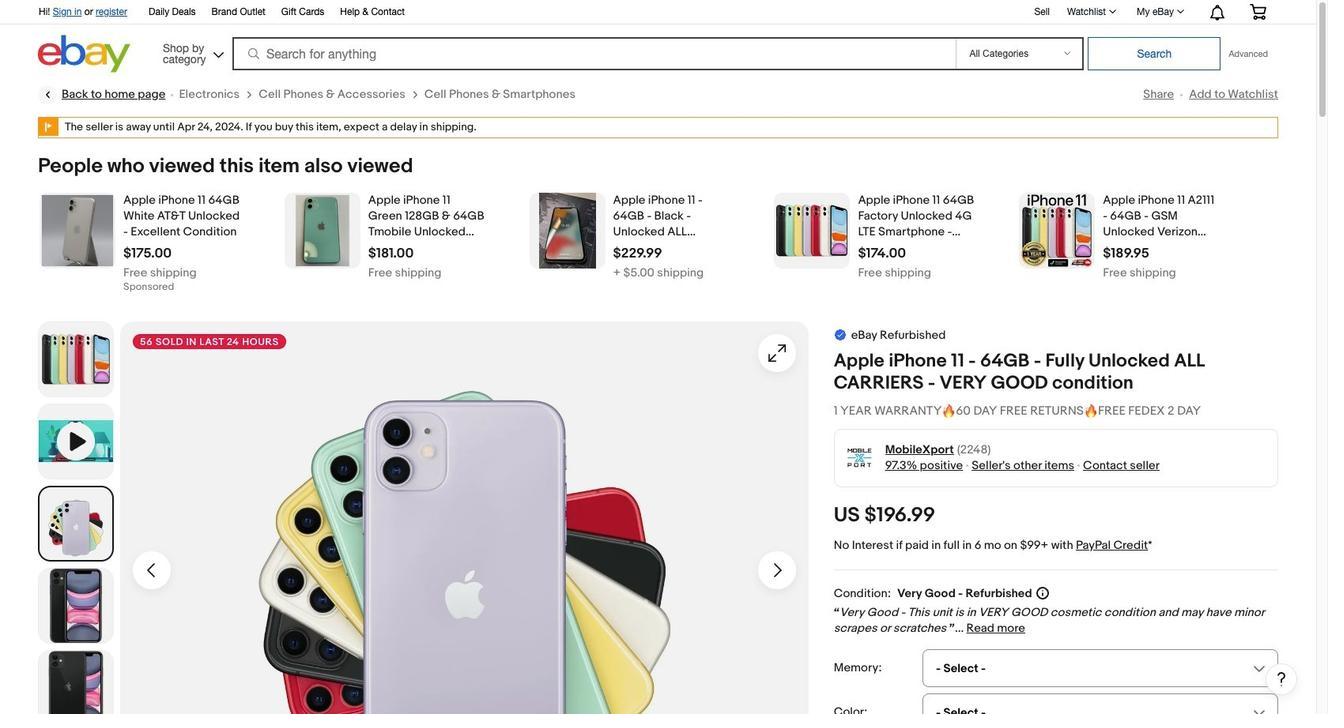 Task type: describe. For each thing, give the bounding box(es) containing it.
your shopping cart image
[[1249, 4, 1268, 20]]

video 1 of 1 image
[[39, 405, 113, 479]]

account navigation
[[30, 0, 1279, 25]]

watchlist image
[[1109, 9, 1117, 13]]

picture 1 of 10 image
[[39, 322, 113, 397]]

help, opens dialogs image
[[1274, 672, 1290, 688]]

Search for anything text field
[[235, 39, 953, 69]]

my ebay image
[[1177, 9, 1184, 13]]

apple iphone 11 - 64gb - fully unlocked all carriers - very good condition - picture 2 of 10 image
[[120, 321, 809, 715]]



Task type: vqa. For each thing, say whether or not it's contained in the screenshot.
the bottommost eBay
no



Task type: locate. For each thing, give the bounding box(es) containing it.
text__icon image
[[834, 328, 847, 341]]

banner
[[30, 0, 1279, 77]]

picture 4 of 10 image
[[39, 651, 113, 715]]

picture 3 of 10 image
[[39, 569, 113, 643]]

apple iphone 11 - 64gb - fully unlocked all carriers - very good condition - video 1 of 1 image
[[0, 321, 120, 715]]

picture 2 of 10 image
[[41, 489, 111, 559]]

None text field
[[613, 246, 662, 261], [858, 246, 906, 261], [1103, 268, 1176, 279], [123, 282, 174, 291], [613, 246, 662, 261], [858, 246, 906, 261], [1103, 268, 1176, 279], [123, 282, 174, 291]]

None submit
[[1088, 37, 1221, 70]]

warning image
[[39, 118, 59, 136]]

None text field
[[123, 246, 172, 261], [368, 246, 414, 261], [1103, 246, 1150, 261], [123, 268, 197, 279], [368, 268, 442, 279], [613, 268, 704, 279], [858, 268, 931, 279], [123, 246, 172, 261], [368, 246, 414, 261], [1103, 246, 1150, 261], [123, 268, 197, 279], [368, 268, 442, 279], [613, 268, 704, 279], [858, 268, 931, 279]]



